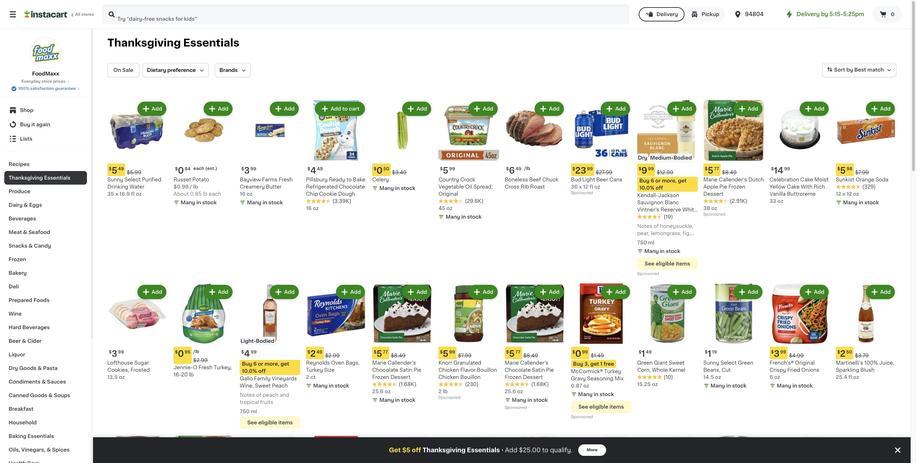 Task type: vqa. For each thing, say whether or not it's contained in the screenshot.
the leftmost Delivery
yes



Task type: locate. For each thing, give the bounding box(es) containing it.
marie inside marie callender's dutch apple pie frozen dessert
[[703, 177, 718, 182]]

lb
[[193, 184, 198, 189], [203, 191, 208, 196], [189, 372, 194, 377], [443, 389, 448, 394]]

2 horizontal spatial see eligible items
[[645, 261, 690, 266]]

0 vertical spatial 10.0%
[[639, 185, 654, 190]]

it
[[31, 122, 35, 127]]

1 horizontal spatial 77
[[515, 350, 521, 354]]

0 vertical spatial to
[[342, 106, 348, 111]]

1 horizontal spatial items
[[610, 404, 624, 409]]

2 vertical spatial eligible
[[258, 420, 277, 425]]

oz down marie callender's chocolate satin pie frozen dessert
[[517, 389, 523, 394]]

0 horizontal spatial chocolate
[[339, 184, 365, 189]]

x down sunkist
[[842, 191, 845, 196]]

each inside russet potato $0.99 / lb about 0.85 lb each
[[209, 191, 221, 196]]

minerals,
[[637, 238, 660, 243]]

0 horizontal spatial $2.99
[[193, 358, 208, 363]]

$ inside $ 0 84 each (est.)
[[175, 167, 178, 171]]

essentials inside get $5 off thanksgiving essentials • add $25.00 to qualify.
[[467, 447, 500, 453]]

19
[[712, 350, 717, 354]]

ml inside product group
[[648, 240, 654, 245]]

dietary preference button
[[142, 63, 209, 77]]

reserve
[[661, 207, 681, 212]]

0 horizontal spatial or
[[258, 361, 263, 366]]

0 horizontal spatial by
[[821, 11, 828, 17]]

0 for $ 0 84 each (est.)
[[178, 166, 184, 175]]

$2.99 up oven
[[325, 353, 340, 358]]

sponsored badge image
[[571, 191, 593, 195], [703, 212, 725, 217], [637, 272, 659, 276], [438, 396, 460, 400], [505, 406, 526, 410], [571, 415, 593, 419]]

1 green from the left
[[738, 360, 753, 365]]

2 vertical spatial off
[[412, 447, 421, 453]]

shop
[[20, 108, 33, 113]]

beer down $27.99
[[596, 177, 608, 182]]

sunny inside $ 5 49 $5.99 sunny select purified drinking water 35 x 16.9 fl oz
[[107, 177, 123, 182]]

ml down notes of peach and tropical fruits
[[251, 409, 257, 414]]

$8.49 for chocolate
[[523, 353, 538, 358]]

0 horizontal spatial and
[[280, 393, 289, 398]]

0 vertical spatial buy 6 or more, get 10.0% off
[[639, 178, 687, 190]]

off inside get $5 off thanksgiving essentials • add $25.00 to qualify.
[[412, 447, 421, 453]]

1 vertical spatial more,
[[264, 361, 279, 366]]

50 up martinelli's
[[846, 350, 852, 354]]

25.4
[[836, 375, 847, 380]]

kendall-
[[637, 193, 658, 198]]

satin inside marie callender's chocolate satin pie frozen dessert
[[532, 368, 545, 373]]

$ inside $ 4 49
[[307, 167, 310, 171]]

moist
[[814, 177, 829, 182]]

or for family
[[258, 361, 263, 366]]

on sale
[[113, 68, 133, 73]]

see eligible items down seasoning
[[578, 404, 624, 409]]

12
[[583, 184, 588, 189], [836, 191, 841, 196], [847, 191, 852, 196]]

see eligible items button for 9
[[637, 258, 698, 270]]

0 horizontal spatial 750 ml
[[240, 409, 257, 414]]

essentials inside "link"
[[44, 175, 70, 180]]

add
[[152, 106, 162, 111], [218, 106, 228, 111], [284, 106, 295, 111], [331, 106, 341, 111], [417, 106, 427, 111], [483, 106, 493, 111], [549, 106, 560, 111], [615, 106, 626, 111], [682, 106, 692, 111], [748, 106, 758, 111], [814, 106, 824, 111], [880, 106, 891, 111], [152, 290, 162, 295], [218, 290, 228, 295], [284, 290, 295, 295], [350, 290, 361, 295], [417, 290, 427, 295], [483, 290, 493, 295], [549, 290, 560, 295], [615, 290, 626, 295], [682, 290, 692, 295], [748, 290, 758, 295], [814, 290, 824, 295], [880, 290, 891, 295], [417, 442, 427, 447], [483, 442, 493, 447], [549, 442, 560, 447], [505, 447, 517, 453]]

chocolate inside $ 5 77 $8.49 marie callender's chocolate satin pie frozen dessert
[[372, 368, 398, 373]]

750 inside product group
[[637, 240, 647, 245]]

$ 3 99 inside $3.99 original price: $4.99 element
[[771, 350, 786, 358]]

service type group
[[639, 7, 725, 21]]

1 vertical spatial each
[[209, 191, 221, 196]]

satin
[[400, 368, 412, 373], [532, 368, 545, 373]]

99 up "3,"
[[582, 350, 588, 354]]

4 down light-
[[244, 350, 250, 358]]

49 inside $ 5 49 $5.99 sunny select purified drinking water 35 x 16.9 fl oz
[[118, 167, 124, 171]]

2 horizontal spatial see eligible items button
[[637, 258, 698, 270]]

$0.99
[[174, 184, 189, 189]]

$7.99
[[855, 170, 869, 175], [458, 353, 472, 358]]

750 down notes of peach and tropical fruits
[[240, 409, 250, 414]]

5 inside $5.98 original price: $7.99 element
[[840, 166, 846, 175]]

$ 3 99 up french's®
[[771, 350, 786, 358]]

49 inside $ 6 49 /lb
[[516, 167, 521, 171]]

10.0% for gallo
[[242, 369, 257, 374]]

frozen inside $ 5 77 $8.49 marie callender's chocolate satin pie frozen dessert
[[372, 375, 389, 380]]

0 vertical spatial 750 ml
[[637, 240, 654, 245]]

chocolate inside pillsbury ready to bake refrigerated chocolate chip cookie dough
[[339, 184, 365, 189]]

turkey down free
[[604, 369, 621, 374]]

2 vertical spatial to
[[542, 447, 549, 453]]

eligible for 0
[[589, 404, 608, 409]]

buy left "3,"
[[573, 361, 583, 366]]

$5.77 original price: $8.49 element
[[703, 164, 764, 176], [372, 347, 433, 359], [505, 347, 565, 359]]

notes down wine,
[[240, 393, 255, 398]]

lb right / on the top of page
[[193, 184, 198, 189]]

meat
[[9, 230, 22, 235]]

gravy
[[571, 376, 586, 381]]

$ inside "$ 1 49"
[[639, 350, 641, 354]]

recipes
[[9, 162, 30, 167]]

buy left it
[[20, 122, 30, 127]]

$2.50 original price: $3.79 element
[[836, 347, 896, 359]]

0.87
[[571, 383, 582, 388]]

and inside notes of honeysuckle, pear, lemongrass, fig, minerals, tropical grapefruit, and sémillon
[[665, 245, 674, 250]]

0 vertical spatial fresh
[[279, 177, 293, 182]]

x right 35
[[115, 191, 118, 196]]

0 horizontal spatial 100%
[[18, 87, 29, 91]]

fresh right 'o'
[[199, 365, 212, 370]]

$ inside $ 0 50
[[374, 167, 377, 171]]

or
[[655, 178, 661, 183], [258, 361, 263, 366]]

2 vertical spatial see
[[247, 420, 257, 425]]

of
[[654, 224, 659, 229], [256, 393, 261, 398]]

select up cut
[[721, 360, 737, 365]]

oz
[[594, 184, 600, 189], [136, 191, 142, 196], [247, 191, 253, 196], [853, 191, 859, 196], [777, 199, 783, 204], [313, 206, 319, 211], [711, 206, 717, 211], [447, 206, 453, 211], [119, 375, 125, 380], [715, 375, 721, 380], [774, 375, 780, 380], [853, 375, 859, 380], [652, 382, 658, 387], [583, 383, 589, 388], [385, 389, 391, 394], [517, 389, 523, 394]]

medium-
[[650, 155, 674, 160]]

many in stock down french's® original crispy fried onions 6 oz
[[777, 383, 813, 388]]

16.9
[[119, 191, 130, 196]]

99 inside "$ 4 99"
[[251, 350, 257, 354]]

wine inside the kendall-jackson sauvignon blanc vintner's reserve white wine
[[637, 214, 650, 219]]

off up 'jackson' in the right of the page
[[656, 185, 663, 190]]

or down '$12.99'
[[655, 178, 661, 183]]

items down mix
[[610, 404, 624, 409]]

best
[[854, 67, 866, 72]]

99 up country
[[449, 167, 455, 171]]

thanksgiving essentials up 'dietary preference'
[[107, 38, 239, 48]]

cake up with
[[800, 177, 813, 182]]

oz inside sunny select green beans, cut 14.5 oz
[[715, 375, 721, 380]]

green inside sunny select green beans, cut 14.5 oz
[[738, 360, 753, 365]]

add inside get $5 off thanksgiving essentials • add $25.00 to qualify.
[[505, 447, 517, 453]]

1 vertical spatial 100%
[[864, 360, 878, 365]]

sweet inside green giant sweet corn, whole kernel
[[669, 360, 685, 365]]

$ 3 99 for bayview farms fresh creamery butter
[[241, 166, 256, 175]]

many in stock down $ 5 77 $8.49 marie callender's chocolate satin pie frozen dessert
[[379, 398, 415, 403]]

and down lemongrass,
[[665, 245, 674, 250]]

cookie
[[319, 191, 337, 196]]

2 horizontal spatial thanksgiving
[[423, 447, 466, 453]]

$5.99 original price: $7.99 element
[[438, 347, 499, 359]]

1 satin from the left
[[400, 368, 412, 373]]

buttrcreme
[[787, 191, 816, 196]]

breakfast
[[9, 407, 34, 412]]

& left sauces at left
[[42, 379, 46, 384]]

oz right '14.5'
[[715, 375, 721, 380]]

50 for 2
[[846, 350, 852, 354]]

select down $5.99 in the left of the page
[[125, 177, 141, 182]]

$ 5 77 for marie callender's chocolate satin pie frozen dessert
[[506, 350, 521, 358]]

fl inside $ 5 49 $5.99 sunny select purified drinking water 35 x 16.9 fl oz
[[131, 191, 135, 196]]

goods inside "link"
[[19, 366, 36, 371]]

1 horizontal spatial thanksgiving essentials
[[107, 38, 239, 48]]

1 vertical spatial 4
[[244, 350, 250, 358]]

x inside $ 23 99 $27.99 bud light beer cans 36 x 12 fl oz
[[579, 184, 582, 189]]

1 for $ 1 49
[[641, 350, 645, 358]]

in down (29.6k)
[[461, 214, 466, 219]]

1 vertical spatial fl
[[131, 191, 135, 196]]

1 left free
[[600, 361, 602, 366]]

frozen inside marie callender's dutch apple pie frozen dessert
[[729, 184, 745, 189]]

1 vertical spatial sunny
[[703, 360, 719, 365]]

0 horizontal spatial turkey
[[306, 368, 323, 373]]

callender's inside $ 5 77 $8.49 marie callender's chocolate satin pie frozen dessert
[[388, 360, 416, 365]]

1 horizontal spatial sunny
[[703, 360, 719, 365]]

1 horizontal spatial 4
[[310, 166, 316, 175]]

$ 5 77 for marie callender's dutch apple pie frozen dessert
[[705, 166, 719, 175]]

1 vertical spatial items
[[610, 404, 624, 409]]

& left the eggs
[[24, 203, 28, 208]]

wine
[[637, 214, 650, 219], [9, 311, 22, 316]]

buy for kendall-jackson sauvignon blanc vintner's reserve white wine
[[639, 178, 649, 183]]

items down "sémillon"
[[676, 261, 690, 266]]

on
[[113, 68, 121, 73]]

see for 9
[[645, 261, 654, 266]]

eligible
[[656, 261, 675, 266], [589, 404, 608, 409], [258, 420, 277, 425]]

1 vertical spatial $7.99
[[458, 353, 472, 358]]

product group containing 23
[[571, 100, 631, 197]]

2 vertical spatial thanksgiving
[[423, 447, 466, 453]]

flavor
[[460, 368, 475, 373]]

14
[[774, 166, 784, 175]]

0 horizontal spatial sunny
[[107, 177, 123, 182]]

in inside product group
[[660, 249, 665, 254]]

all stores link
[[24, 4, 94, 24]]

see eligible items down grapefruit,
[[645, 261, 690, 266]]

1 vertical spatial $ 5 77
[[506, 350, 521, 358]]

99 inside $ 5 99
[[449, 167, 455, 171]]

each right 0.85
[[209, 191, 221, 196]]

product group containing 9
[[637, 100, 698, 278]]

pie inside marie callender's dutch apple pie frozen dessert
[[719, 184, 727, 189]]

oven
[[331, 360, 344, 365]]

sauces
[[47, 379, 66, 384]]

sunny up 'beans,'
[[703, 360, 719, 365]]

condiments & sauces link
[[4, 375, 87, 389]]

oils, vinegars, & spices link
[[4, 443, 87, 457]]

/
[[190, 184, 192, 189]]

boneless beef chuck cross rib roast
[[505, 177, 558, 189]]

49 inside $ 4 49
[[317, 167, 323, 171]]

1 horizontal spatial 1
[[641, 350, 645, 358]]

50 up the celery
[[383, 167, 389, 171]]

of up fruits
[[256, 393, 261, 398]]

0 horizontal spatial off
[[258, 369, 266, 374]]

and inside notes of peach and tropical fruits
[[280, 393, 289, 398]]

soups
[[54, 393, 70, 398]]

oz inside bayview farms fresh creamery butter 16 oz
[[247, 191, 253, 196]]

fl down the sparkling in the right bottom of the page
[[848, 375, 852, 380]]

1 vertical spatial 750
[[240, 409, 250, 414]]

2 left ct
[[306, 375, 309, 380]]

and
[[665, 245, 674, 250], [280, 393, 289, 398]]

$5
[[402, 447, 410, 453]]

2 horizontal spatial get
[[678, 178, 687, 183]]

seasoning
[[587, 376, 613, 381]]

marie inside $ 5 77 $8.49 marie callender's chocolate satin pie frozen dessert
[[372, 360, 386, 365]]

1 left 19 on the bottom of the page
[[708, 350, 711, 358]]

1 vertical spatial by
[[846, 67, 853, 72]]

callender's for dutch
[[719, 177, 747, 182]]

more, down '$12.99'
[[662, 178, 677, 183]]

sémillon
[[675, 245, 697, 250]]

1 up corn,
[[641, 350, 645, 358]]

vegetable
[[438, 184, 464, 189]]

fruits
[[260, 400, 273, 405]]

bodied
[[674, 155, 692, 160], [256, 339, 274, 344]]

turkey inside reynolds oven bags, turkey size 2 ct
[[306, 368, 323, 373]]

see eligible items button down seasoning
[[571, 401, 631, 413]]

goods up condiments
[[19, 366, 36, 371]]

$ inside $ 5 99 $7.99 knorr granulated chicken flavor bouillon chicken bouillon
[[440, 350, 443, 354]]

celebration cake moist yellow cake with rich vanilla buttrcreme 33 oz
[[770, 177, 829, 204]]

french's® original crispy fried onions 6 oz
[[770, 360, 819, 380]]

$5.49 original price: $5.99 element
[[107, 164, 168, 176]]

2 down knorr on the bottom left of the page
[[438, 389, 442, 394]]

callender's inside marie callender's chocolate satin pie frozen dessert
[[520, 360, 548, 365]]

satisfaction
[[30, 87, 54, 91]]

everyday store prices
[[21, 79, 66, 83]]

see eligible items for 0
[[578, 404, 624, 409]]

0 vertical spatial 100%
[[18, 87, 29, 91]]

2 vertical spatial see eligible items
[[247, 420, 293, 425]]

honeysuckle,
[[660, 224, 693, 229]]

lb right '20'
[[189, 372, 194, 377]]

20
[[181, 372, 188, 377]]

$2.99 for 0
[[193, 358, 208, 363]]

beverages up cider
[[22, 325, 50, 330]]

foodmaxx logo image
[[30, 37, 61, 69]]

0 vertical spatial thanksgiving essentials
[[107, 38, 239, 48]]

bodied inside product group
[[674, 155, 692, 160]]

99 up bayview
[[250, 167, 256, 171]]

2 satin from the left
[[532, 368, 545, 373]]

/lb inside $ 6 49 /lb
[[524, 166, 530, 171]]

/lb right 95 at the left
[[193, 350, 199, 354]]

0 vertical spatial eligible
[[656, 261, 675, 266]]

1 horizontal spatial 3
[[244, 166, 250, 175]]

0 vertical spatial dry
[[638, 155, 647, 160]]

(2.91k)
[[730, 199, 747, 204]]

preference
[[167, 68, 196, 73]]

bouillon up (230)
[[460, 375, 481, 380]]

1 horizontal spatial each
[[209, 191, 221, 196]]

free
[[604, 361, 614, 366]]

0 horizontal spatial (1.68k)
[[399, 382, 416, 387]]

10.0% inside product group
[[639, 185, 654, 190]]

0 horizontal spatial 12
[[583, 184, 588, 189]]

49 for 6
[[516, 167, 521, 171]]

0 vertical spatial chicken
[[438, 368, 459, 373]]

turkey
[[306, 368, 323, 373], [604, 369, 621, 374]]

1 horizontal spatial 750 ml
[[637, 240, 654, 245]]

fresh inside jennie-o fresh turkey, 16-20 lb
[[199, 365, 212, 370]]

$7.99 inside $ 5 99 $7.99 knorr granulated chicken flavor bouillon chicken bouillon
[[458, 353, 472, 358]]

$ 3 99 for lofthouse sugar cookies, frosted
[[109, 350, 124, 358]]

1 horizontal spatial buy 6 or more, get 10.0% off
[[639, 178, 687, 190]]

2 vertical spatial fl
[[848, 375, 852, 380]]

$
[[109, 167, 112, 171], [175, 167, 178, 171], [307, 167, 310, 171], [374, 167, 377, 171], [506, 167, 509, 171], [572, 167, 575, 171], [705, 167, 708, 171], [771, 167, 774, 171], [241, 167, 244, 171], [440, 167, 443, 171], [639, 167, 641, 171], [837, 167, 840, 171], [109, 350, 112, 354], [175, 350, 178, 354], [307, 350, 310, 354], [374, 350, 377, 354], [506, 350, 509, 354], [572, 350, 575, 354], [705, 350, 708, 354], [771, 350, 774, 354], [241, 350, 244, 354], [440, 350, 443, 354], [639, 350, 641, 354], [837, 350, 840, 354]]

dry inside "link"
[[9, 366, 18, 371]]

10.0% up gallo
[[242, 369, 257, 374]]

of inside notes of peach and tropical fruits
[[256, 393, 261, 398]]

0 horizontal spatial see eligible items
[[247, 420, 293, 425]]

baking essentials
[[9, 434, 54, 439]]

oil
[[465, 184, 472, 189]]

1 horizontal spatial $5.77 original price: $8.49 element
[[505, 347, 565, 359]]

delivery
[[797, 11, 820, 17], [657, 12, 678, 17]]

1 vertical spatial tropical
[[240, 400, 259, 405]]

0 horizontal spatial buy 6 or more, get 10.0% off
[[242, 361, 289, 374]]

25.6 down marie callender's chocolate satin pie frozen dessert
[[505, 389, 516, 394]]

buy down "$ 4 99"
[[242, 361, 252, 366]]

6 up 'boneless'
[[509, 166, 515, 175]]

sweet down family
[[255, 383, 271, 388]]

49 up reynolds
[[316, 350, 322, 354]]

buy 6 or more, get 10.0% off down '$12.99'
[[639, 178, 687, 190]]

$ 2 50
[[837, 350, 852, 358]]

0 horizontal spatial thanksgiving
[[9, 175, 43, 180]]

$8.49 inside $ 5 77 $8.49 marie callender's chocolate satin pie frozen dessert
[[391, 353, 406, 358]]

beer & cider link
[[4, 334, 87, 348]]

10.0% up kendall-
[[639, 185, 654, 190]]

0 vertical spatial fl
[[590, 184, 593, 189]]

pie inside marie callender's chocolate satin pie frozen dessert
[[546, 368, 554, 373]]

0 vertical spatial wine
[[637, 214, 650, 219]]

more,
[[662, 178, 677, 183], [264, 361, 279, 366]]

wine down vintner's
[[637, 214, 650, 219]]

& inside 'link'
[[42, 379, 46, 384]]

84
[[185, 167, 191, 171]]

1 vertical spatial buy 6 or more, get 10.0% off
[[242, 361, 289, 374]]

many in stock down (29.6k)
[[446, 214, 482, 219]]

thanksgiving essentials down recipes link
[[9, 175, 70, 180]]

buy down 9
[[639, 178, 649, 183]]

49
[[118, 167, 124, 171], [317, 167, 323, 171], [516, 167, 521, 171], [316, 350, 322, 354], [646, 350, 652, 354]]

sponsored badge image for knorr granulated chicken flavor bouillon chicken bouillon
[[438, 396, 460, 400]]

beverages down dairy & eggs
[[9, 216, 36, 221]]

dessert inside marie callender's dutch apple pie frozen dessert
[[703, 191, 723, 196]]

1 horizontal spatial callender's
[[520, 360, 548, 365]]

0 vertical spatial 4
[[310, 166, 316, 175]]

2 inside $2.49 original price: $2.99 element
[[310, 350, 316, 358]]

0 horizontal spatial dessert
[[390, 375, 410, 380]]

None search field
[[102, 4, 629, 24]]

1 horizontal spatial $ 5 77
[[705, 166, 719, 175]]

0 horizontal spatial 1
[[600, 361, 602, 366]]

martinelli's 100% juice, sparkling blush 25.4 fl oz
[[836, 360, 894, 380]]

1 for $ 1 19
[[708, 350, 711, 358]]

$ inside '$ 14 99'
[[771, 167, 774, 171]]

0 vertical spatial ml
[[648, 240, 654, 245]]

(1.68k) down $ 5 77 $8.49 marie callender's chocolate satin pie frozen dessert
[[399, 382, 416, 387]]

stores
[[81, 13, 94, 16]]

$2.99 for 2
[[325, 353, 340, 358]]

$2.99 up 'o'
[[193, 358, 208, 363]]

sponsored badge image for bud light beer cans
[[571, 191, 593, 195]]

notes of honeysuckle, pear, lemongrass, fig, minerals, tropical grapefruit, and sémillon
[[637, 224, 697, 250]]

0 inside button
[[891, 12, 894, 17]]

buy 6 or more, get 10.0% off for jackson
[[639, 178, 687, 190]]

sponsored badge image for marie callender's chocolate satin pie frozen dessert
[[505, 406, 526, 410]]

notes inside notes of honeysuckle, pear, lemongrass, fig, minerals, tropical grapefruit, and sémillon
[[637, 224, 652, 229]]

1 vertical spatial eligible
[[589, 404, 608, 409]]

ml down pear,
[[648, 240, 654, 245]]

3 up the 'lofthouse'
[[112, 350, 117, 358]]

turkey up ct
[[306, 368, 323, 373]]

2 vertical spatial items
[[278, 420, 293, 425]]

49 up pillsbury
[[317, 167, 323, 171]]

add to cart button
[[316, 102, 364, 115]]

$ 5 99
[[440, 166, 455, 175]]

deli
[[9, 284, 19, 289]]

$ 3 99 up the 'lofthouse'
[[109, 350, 124, 358]]

dry for dry medium-bodied
[[638, 155, 647, 160]]

(1.68k) down marie callender's chocolate satin pie frozen dessert
[[531, 382, 549, 387]]

peach
[[272, 383, 288, 388]]

750 ml down notes of peach and tropical fruits
[[240, 409, 257, 414]]

buy inside product group
[[639, 178, 649, 183]]

foodmaxx link
[[30, 37, 61, 77]]

buy for mccormick® turkey gravy seasoning mix
[[573, 361, 583, 366]]

turkey,
[[214, 365, 232, 370]]

& inside 'link'
[[47, 447, 51, 452]]

off for jackson
[[656, 185, 663, 190]]

$0.95 per pound original price: $2.99 element
[[174, 347, 234, 364]]

750 ml down pear,
[[637, 240, 654, 245]]

0 vertical spatial 16
[[240, 191, 245, 196]]

2 green from the left
[[637, 360, 653, 365]]

callender's
[[719, 177, 747, 182], [388, 360, 416, 365], [520, 360, 548, 365]]

essentials up brands
[[183, 38, 239, 48]]

0 horizontal spatial sweet
[[255, 383, 271, 388]]

on sale button
[[107, 63, 139, 77]]

1 horizontal spatial or
[[655, 178, 661, 183]]

& left pasta
[[38, 366, 42, 371]]

0 vertical spatial items
[[676, 261, 690, 266]]

dry medium-bodied
[[638, 155, 692, 160]]

in down $ 5 77 $8.49 marie callender's chocolate satin pie frozen dessert
[[395, 398, 400, 403]]

& inside "link"
[[38, 366, 42, 371]]

in down 12 x 12 oz
[[859, 200, 863, 205]]

3 up bayview
[[244, 166, 250, 175]]

99 inside $ 23 99 $27.99 bud light beer cans 36 x 12 fl oz
[[587, 167, 593, 171]]

0 vertical spatial off
[[656, 185, 663, 190]]

1 horizontal spatial dessert
[[523, 375, 543, 380]]

product group
[[107, 100, 168, 198], [174, 100, 234, 208], [240, 100, 300, 208], [306, 100, 367, 212], [372, 100, 433, 193], [438, 100, 499, 222], [505, 100, 565, 190], [571, 100, 631, 197], [637, 100, 698, 278], [703, 100, 764, 218], [770, 100, 830, 205], [836, 100, 896, 208], [107, 283, 168, 381], [174, 283, 234, 378], [240, 283, 300, 429], [306, 283, 367, 391], [372, 283, 433, 405], [438, 283, 499, 402], [505, 283, 565, 412], [571, 283, 631, 421], [637, 283, 698, 388], [703, 283, 764, 391], [770, 283, 830, 391], [836, 283, 896, 381], [107, 436, 168, 463], [174, 436, 234, 463], [240, 436, 300, 463], [306, 436, 367, 463], [372, 436, 433, 463], [438, 436, 499, 463], [505, 436, 565, 463], [571, 436, 631, 463], [703, 436, 764, 463], [836, 436, 896, 463]]

50 inside "$ 2 50"
[[846, 350, 852, 354]]

$ inside $ 5 99
[[440, 167, 443, 171]]

dry for dry goods & pasta
[[9, 366, 18, 371]]

essentials up produce link
[[44, 175, 70, 180]]

canned goods & soups link
[[4, 389, 87, 402]]

chuck
[[542, 177, 558, 182]]

granulated
[[453, 360, 481, 365]]

1 vertical spatial bouillon
[[460, 375, 481, 380]]

oz down crispy
[[774, 375, 780, 380]]

3 up french's®
[[774, 350, 780, 358]]

buy 6 or more, get 10.0% off up family
[[242, 361, 289, 374]]

original inside french's® original crispy fried onions 6 oz
[[795, 360, 815, 365]]

0 horizontal spatial bodied
[[256, 339, 274, 344]]

get for gallo family vineyards wine, sweet peach
[[281, 361, 289, 366]]

fresh for o
[[199, 365, 212, 370]]

$7.99 up the sunkist orange soda
[[855, 170, 869, 175]]

49 inside $ 2 49
[[316, 350, 322, 354]]

50 for 0
[[383, 167, 389, 171]]

see eligible items button down grapefruit,
[[637, 258, 698, 270]]

gallo family vineyards wine, sweet peach
[[240, 376, 297, 388]]

(est.)
[[205, 166, 217, 171]]

1 horizontal spatial 50
[[846, 350, 852, 354]]

99 down light-bodied
[[251, 350, 257, 354]]

1 vertical spatial 50
[[846, 350, 852, 354]]

0
[[891, 12, 894, 17], [178, 166, 184, 175], [377, 166, 383, 175], [178, 350, 184, 358], [575, 350, 581, 358]]

1 horizontal spatial (1.68k)
[[531, 382, 549, 387]]

see eligible items inside product group
[[645, 261, 690, 266]]

1 horizontal spatial 25.6 oz
[[505, 389, 523, 394]]

fl inside martinelli's 100% juice, sparkling blush 25.4 fl oz
[[848, 375, 852, 380]]

1 vertical spatial 16
[[306, 206, 312, 211]]

off inside product group
[[656, 185, 663, 190]]

get inside product group
[[678, 178, 687, 183]]

$ inside $ 6 49 /lb
[[506, 167, 509, 171]]

$0.84 each (estimated) element
[[174, 164, 234, 176]]

0 vertical spatial notes
[[637, 224, 652, 229]]

dietary preference
[[147, 68, 196, 73]]

delivery inside 'button'
[[657, 12, 678, 17]]

light-bodied
[[241, 339, 274, 344]]

1 horizontal spatial beer
[[596, 177, 608, 182]]

1 vertical spatial sweet
[[255, 383, 271, 388]]

1 chicken from the top
[[438, 368, 459, 373]]

oz inside martinelli's 100% juice, sparkling blush 25.4 fl oz
[[853, 375, 859, 380]]

more button
[[578, 444, 606, 456]]

$ 5 77 up marie callender's chocolate satin pie frozen dessert
[[506, 350, 521, 358]]

pasta
[[43, 366, 57, 371]]

spices
[[52, 447, 70, 452]]

0 horizontal spatial each
[[193, 166, 204, 171]]

oz down "creamery"
[[247, 191, 253, 196]]

fl right 16.9
[[131, 191, 135, 196]]

treatment tracker modal dialog
[[93, 437, 911, 463]]

0 horizontal spatial see eligible items button
[[240, 417, 300, 429]]

1 horizontal spatial green
[[738, 360, 753, 365]]

lemongrass,
[[651, 231, 681, 236]]

0 vertical spatial beer
[[596, 177, 608, 182]]

95
[[185, 350, 190, 354]]

1 vertical spatial 10.0%
[[242, 369, 257, 374]]

6 down "$ 4 99"
[[253, 361, 257, 366]]

0 vertical spatial bodied
[[674, 155, 692, 160]]

0 horizontal spatial 16
[[240, 191, 245, 196]]

16 down chip
[[306, 206, 312, 211]]



Task type: describe. For each thing, give the bounding box(es) containing it.
oz right 15.25
[[652, 382, 658, 387]]

see eligible items for 9
[[645, 261, 690, 266]]

$6.49 per pound element
[[505, 164, 565, 176]]

lists link
[[4, 132, 87, 146]]

oz inside french's® original crispy fried onions 6 oz
[[774, 375, 780, 380]]

$7.99 inside $5.98 original price: $7.99 element
[[855, 170, 869, 175]]

notes for notes of honeysuckle, pear, lemongrass, fig, minerals, tropical grapefruit, and sémillon
[[637, 224, 652, 229]]

2 inside $2.50 original price: $3.79 element
[[840, 350, 846, 358]]

pie for marie callender's dutch apple pie frozen dessert
[[719, 184, 727, 189]]

all
[[75, 13, 80, 16]]

match
[[867, 67, 884, 72]]

pickup button
[[684, 7, 725, 21]]

dessert for marie callender's chocolate satin pie frozen dessert
[[523, 375, 543, 380]]

buy it again
[[20, 122, 50, 127]]

rib
[[521, 184, 529, 189]]

delivery for delivery by 5:15-5:25pm
[[797, 11, 820, 17]]

$ inside "$ 5 98"
[[837, 167, 840, 171]]

callender's for chocolate
[[520, 360, 548, 365]]

Best match Sort by field
[[822, 63, 896, 77]]

by for sort
[[846, 67, 853, 72]]

$5.98 original price: $7.99 element
[[836, 164, 896, 176]]

bakery
[[9, 271, 27, 276]]

thanksgiving essentials inside "link"
[[9, 175, 70, 180]]

2 horizontal spatial 12
[[847, 191, 852, 196]]

many in stock down $3.49
[[379, 186, 415, 191]]

dairy & eggs
[[9, 203, 42, 208]]

1 vertical spatial wine
[[9, 311, 22, 316]]

sale
[[122, 68, 133, 73]]

1 25.6 oz from the left
[[372, 389, 391, 394]]

condiments & sauces
[[9, 379, 66, 384]]

bud
[[571, 177, 581, 182]]

marie callender's dutch apple pie frozen dessert
[[703, 177, 764, 196]]

0 vertical spatial thanksgiving
[[107, 38, 181, 48]]

33
[[770, 199, 776, 204]]

3 inside $3.99 original price: $4.99 element
[[774, 350, 780, 358]]

1 horizontal spatial get
[[590, 361, 599, 366]]

buy for gallo family vineyards wine, sweet peach
[[242, 361, 252, 366]]

3 for lofthouse sugar cookies, frosted
[[112, 350, 117, 358]]

1 25.6 from the left
[[372, 389, 383, 394]]

thanksgiving essentials inside main content
[[107, 38, 239, 48]]

1 vertical spatial cake
[[787, 184, 800, 189]]

everyday store prices link
[[21, 79, 70, 84]]

farms
[[262, 177, 277, 182]]

sauvignon
[[637, 200, 663, 205]]

original inside country crock vegetable oil spread, original
[[438, 191, 458, 196]]

shop link
[[4, 103, 87, 117]]

size
[[324, 368, 335, 373]]

dessert inside $ 5 77 $8.49 marie callender's chocolate satin pie frozen dessert
[[390, 375, 410, 380]]

green giant sweet corn, whole kernel
[[637, 360, 685, 373]]

& right the meat
[[23, 230, 27, 235]]

dessert for marie callender's dutch apple pie frozen dessert
[[703, 191, 723, 196]]

99 inside $ 5 99 $7.99 knorr granulated chicken flavor bouillon chicken bouillon
[[449, 350, 455, 354]]

2 inside reynolds oven bags, turkey size 2 ct
[[306, 375, 309, 380]]

essentials up oils, vinegars, & spices
[[28, 434, 54, 439]]

$ inside "$ 4 99"
[[241, 350, 244, 354]]

2 (1.68k) from the left
[[531, 382, 549, 387]]

bags,
[[346, 360, 360, 365]]

fresh for farms
[[279, 177, 293, 182]]

oz down the sunkist orange soda
[[853, 191, 859, 196]]

6 down the $ 9 99
[[651, 178, 654, 183]]

many in stock down mccormick® turkey gravy seasoning mix 0.87 oz
[[578, 392, 614, 397]]

$ 4 49
[[307, 166, 323, 175]]

delivery for delivery
[[657, 12, 678, 17]]

family
[[254, 376, 271, 381]]

fl inside $ 23 99 $27.99 bud light beer cans 36 x 12 fl oz
[[590, 184, 593, 189]]

stock inside product group
[[666, 249, 680, 254]]

oz right 45
[[447, 206, 453, 211]]

$2.49 original price: $2.99 element
[[306, 347, 367, 359]]

frozen inside marie callender's chocolate satin pie frozen dessert
[[505, 375, 522, 380]]

$23.99 original price: $27.99 element
[[571, 164, 631, 176]]

49 for 5
[[118, 167, 124, 171]]

yellow
[[770, 184, 786, 189]]

sweet inside gallo family vineyards wine, sweet peach
[[255, 383, 271, 388]]

1 vertical spatial 750 ml
[[240, 409, 257, 414]]

0 vertical spatial beverages
[[9, 216, 36, 221]]

many in stock down 12 x 12 oz
[[843, 200, 879, 205]]

oz right 38
[[711, 206, 717, 211]]

$8.49 for dutch
[[722, 170, 737, 175]]

$0.99 original price: $1.49 element
[[571, 347, 631, 359]]

marie for marie callender's chocolate satin pie frozen dessert
[[505, 360, 519, 365]]

0 horizontal spatial $5.77 original price: $8.49 element
[[372, 347, 433, 359]]

$ 0 95
[[175, 350, 190, 358]]

goods for dry
[[19, 366, 36, 371]]

thanksgiving inside "link"
[[9, 175, 43, 180]]

frosted
[[130, 368, 150, 373]]

many in stock down bayview farms fresh creamery butter 16 oz
[[247, 200, 283, 205]]

in down 0.85
[[196, 200, 201, 205]]

99 up the 'lofthouse'
[[118, 350, 124, 354]]

select inside $ 5 49 $5.99 sunny select purified drinking water 35 x 16.9 fl oz
[[125, 177, 141, 182]]

tropical inside notes of honeysuckle, pear, lemongrass, fig, minerals, tropical grapefruit, and sémillon
[[661, 238, 680, 243]]

94804
[[745, 11, 764, 17]]

ct
[[310, 375, 316, 380]]

many in stock inside product group
[[644, 249, 680, 254]]

0 vertical spatial bouillon
[[477, 368, 497, 373]]

hard beverages
[[9, 325, 50, 330]]

country
[[438, 177, 459, 182]]

vinegars,
[[21, 447, 45, 452]]

$ inside $ 23 99 $27.99 bud light beer cans 36 x 12 fl oz
[[572, 167, 575, 171]]

of for peach
[[256, 393, 261, 398]]

mix
[[615, 376, 624, 381]]

product group containing 6
[[505, 100, 565, 190]]

1 horizontal spatial 12
[[836, 191, 841, 196]]

49 for 2
[[316, 350, 322, 354]]

hard
[[9, 325, 21, 330]]

lofthouse
[[107, 360, 133, 365]]

9
[[641, 166, 647, 175]]

$3.49
[[392, 170, 407, 175]]

in down french's® original crispy fried onions 6 oz
[[792, 383, 797, 388]]

$ 9 99
[[639, 166, 654, 175]]

liquor
[[9, 352, 25, 357]]

everyday
[[21, 79, 40, 83]]

tropical inside notes of peach and tropical fruits
[[240, 400, 259, 405]]

3 for bayview farms fresh creamery butter
[[244, 166, 250, 175]]

2 25.6 from the left
[[505, 389, 516, 394]]

vintner's
[[637, 207, 659, 212]]

apple
[[703, 184, 718, 189]]

notes for notes of peach and tropical fruits
[[240, 393, 255, 398]]

or for jackson
[[655, 178, 661, 183]]

marie callender's chocolate satin pie frozen dessert
[[505, 360, 554, 380]]

marie for marie callender's dutch apple pie frozen dessert
[[703, 177, 718, 182]]

2 25.6 oz from the left
[[505, 389, 523, 394]]

thanksgiving essentials main content
[[93, 29, 911, 463]]

russet
[[174, 177, 191, 182]]

4 for $ 4 49
[[310, 166, 316, 175]]

off for family
[[258, 369, 266, 374]]

2 vertical spatial see eligible items button
[[240, 417, 300, 429]]

$3.99 original price: $4.99 element
[[770, 347, 830, 359]]

6 inside french's® original crispy fried onions 6 oz
[[770, 375, 773, 380]]

1 vertical spatial beer
[[9, 339, 21, 344]]

goods for canned
[[30, 393, 47, 398]]

0 for $ 0 95
[[178, 350, 184, 358]]

see for 0
[[578, 404, 588, 409]]

$ 6 49 /lb
[[506, 166, 530, 175]]

1 vertical spatial bodied
[[256, 339, 274, 344]]

$1.49
[[591, 353, 604, 358]]

eligible for 9
[[656, 261, 675, 266]]

100% satisfaction guarantee button
[[11, 84, 80, 92]]

select inside sunny select green beans, cut 14.5 oz
[[721, 360, 737, 365]]

& left cider
[[22, 339, 26, 344]]

77 inside $ 5 77 $8.49 marie callender's chocolate satin pie frozen dessert
[[383, 350, 388, 354]]

oz inside mccormick® turkey gravy seasoning mix 0.87 oz
[[583, 383, 589, 388]]

$ 0 99
[[572, 350, 588, 358]]

sponsored badge image for marie callender's dutch apple pie frozen dessert
[[703, 212, 725, 217]]

beef
[[529, 177, 541, 182]]

$ 5 99 $7.99 knorr granulated chicken flavor bouillon chicken bouillon
[[438, 350, 497, 380]]

white
[[682, 207, 697, 212]]

creamery
[[240, 184, 265, 189]]

lists
[[20, 136, 32, 141]]

& left 'soups'
[[48, 393, 53, 398]]

brands button
[[215, 63, 251, 77]]

$27.99
[[596, 170, 612, 175]]

0 horizontal spatial 750
[[240, 409, 250, 414]]

0 horizontal spatial see
[[247, 420, 257, 425]]

many in stock down 0.85
[[181, 200, 217, 205]]

& left candy
[[29, 243, 33, 248]]

about
[[174, 191, 189, 196]]

oz down chip
[[313, 206, 319, 211]]

(230)
[[465, 382, 479, 387]]

99 up french's®
[[780, 350, 786, 354]]

in down bayview farms fresh creamery butter 16 oz
[[263, 200, 267, 205]]

see eligible items button for 0
[[571, 401, 631, 413]]

to inside get $5 off thanksgiving essentials • add $25.00 to qualify.
[[542, 447, 549, 453]]

to inside button
[[342, 106, 348, 111]]

more, for family
[[264, 361, 279, 366]]

get
[[389, 447, 401, 453]]

lb inside jennie-o fresh turkey, 16-20 lb
[[189, 372, 194, 377]]

$ inside $ 5 77 $8.49 marie callender's chocolate satin pie frozen dessert
[[374, 350, 377, 354]]

meat & seafood
[[9, 230, 50, 235]]

pie for marie callender's chocolate satin pie frozen dessert
[[546, 368, 554, 373]]

77 for marie callender's chocolate satin pie frozen dessert
[[515, 350, 521, 354]]

oils, vinegars, & spices
[[9, 447, 70, 452]]

many in stock down sunny select green beans, cut 14.5 oz
[[711, 383, 746, 388]]

to inside pillsbury ready to bake refrigerated chocolate chip cookie dough
[[346, 177, 352, 182]]

16 inside bayview farms fresh creamery butter 16 oz
[[240, 191, 245, 196]]

items for 9
[[676, 261, 690, 266]]

breakfast link
[[4, 402, 87, 416]]

1 horizontal spatial 16
[[306, 206, 312, 211]]

jackson
[[658, 193, 679, 198]]

$ 5 77 $8.49 marie callender's chocolate satin pie frozen dessert
[[372, 350, 421, 380]]

sparkling
[[836, 368, 859, 373]]

items for 0
[[610, 404, 624, 409]]

turkey inside mccormick® turkey gravy seasoning mix 0.87 oz
[[604, 369, 621, 374]]

$0.50 original price: $3.49 element
[[372, 164, 433, 176]]

in down mccormick® turkey gravy seasoning mix 0.87 oz
[[594, 392, 598, 397]]

2 horizontal spatial x
[[842, 191, 845, 196]]

many in stock down marie callender's chocolate satin pie frozen dessert
[[512, 398, 548, 403]]

sunny inside sunny select green beans, cut 14.5 oz
[[703, 360, 719, 365]]

in down marie callender's chocolate satin pie frozen dessert
[[528, 398, 532, 403]]

750 ml inside product group
[[637, 240, 654, 245]]

satin inside $ 5 77 $8.49 marie callender's chocolate satin pie frozen dessert
[[400, 368, 412, 373]]

delivery by 5:15-5:25pm
[[797, 11, 864, 17]]

each inside $ 0 84 each (est.)
[[193, 166, 204, 171]]

13.5
[[107, 375, 118, 380]]

1 vertical spatial beverages
[[22, 325, 50, 330]]

add inside add to cart button
[[331, 106, 341, 111]]

0 for $ 0 50
[[377, 166, 383, 175]]

oz inside $ 5 49 $5.99 sunny select purified drinking water 35 x 16.9 fl oz
[[136, 191, 142, 196]]

3,
[[584, 361, 589, 366]]

lb right 0.85
[[203, 191, 208, 196]]

giant
[[654, 360, 668, 365]]

by for delivery
[[821, 11, 828, 17]]

beer inside $ 23 99 $27.99 bud light beer cans 36 x 12 fl oz
[[596, 177, 608, 182]]

$ 1 49
[[639, 350, 652, 358]]

100% inside martinelli's 100% juice, sparkling blush 25.4 fl oz
[[864, 360, 878, 365]]

many inside product group
[[644, 249, 659, 254]]

(329)
[[862, 184, 876, 189]]

99 inside '$ 14 99'
[[784, 167, 790, 171]]

5 inside $ 5 77 $8.49 marie callender's chocolate satin pie frozen dessert
[[377, 350, 382, 358]]

product group containing 14
[[770, 100, 830, 205]]

foods
[[34, 298, 50, 303]]

green inside green giant sweet corn, whole kernel
[[637, 360, 653, 365]]

4 for $ 4 99
[[244, 350, 250, 358]]

of for honeysuckle,
[[654, 224, 659, 229]]

5 inside $ 5 99 $7.99 knorr granulated chicken flavor bouillon chicken bouillon
[[443, 350, 448, 358]]

many in stock down reynolds oven bags, turkey size 2 ct
[[313, 383, 349, 388]]

buy 6 or more, get 10.0% off for family
[[242, 361, 289, 374]]

/lb inside $0.95 per pound original price: $2.99 element
[[193, 350, 199, 354]]

10.0% for kendall-
[[639, 185, 654, 190]]

$ inside $ 2 49
[[307, 350, 310, 354]]

lb down knorr on the bottom left of the page
[[443, 389, 448, 394]]

Search field
[[103, 5, 629, 24]]

5 inside $ 5 49 $5.99 sunny select purified drinking water 35 x 16.9 fl oz
[[112, 166, 117, 175]]

foodmaxx
[[32, 71, 59, 76]]

oz down $ 5 77 $8.49 marie callender's chocolate satin pie frozen dessert
[[385, 389, 391, 394]]

1 horizontal spatial cake
[[800, 177, 813, 182]]

0.85
[[190, 191, 202, 196]]

$5.77 original price: $8.49 element for chocolate
[[505, 347, 565, 359]]

chocolate inside marie callender's chocolate satin pie frozen dessert
[[505, 368, 531, 373]]

$ 0 84 each (est.)
[[175, 166, 217, 175]]

instacart logo image
[[24, 10, 67, 19]]

knorr
[[438, 360, 452, 365]]

99 inside the $ 9 99
[[648, 167, 654, 171]]

$ inside $ 1 19
[[705, 350, 708, 354]]

$ inside the $ 9 99
[[639, 167, 641, 171]]

49 for 1
[[646, 350, 652, 354]]

pie inside $ 5 77 $8.49 marie callender's chocolate satin pie frozen dessert
[[414, 368, 421, 373]]

in down reynolds oven bags, turkey size 2 ct
[[329, 383, 334, 388]]

100% inside button
[[18, 87, 29, 91]]

49 for 4
[[317, 167, 323, 171]]

$5.77 original price: $8.49 element for dutch
[[703, 164, 764, 176]]

77 for marie callender's dutch apple pie frozen dessert
[[714, 167, 719, 171]]

$ inside $3.99 original price: $4.99 element
[[771, 350, 774, 354]]

$25.00
[[519, 447, 541, 453]]

oz inside celebration cake moist yellow cake with rich vanilla buttrcreme 33 oz
[[777, 199, 783, 204]]

wine link
[[4, 307, 87, 321]]

hard beverages link
[[4, 321, 87, 334]]

more
[[587, 448, 598, 452]]

35
[[107, 191, 114, 196]]

in down $3.49
[[395, 186, 400, 191]]

1 (1.68k) from the left
[[399, 382, 416, 387]]

$ inside $ 0 95
[[175, 350, 178, 354]]

1 vertical spatial ml
[[251, 409, 257, 414]]

0 horizontal spatial items
[[278, 420, 293, 425]]

$9.99 original price: $12.99 element
[[637, 164, 698, 176]]

thanksgiving inside get $5 off thanksgiving essentials • add $25.00 to qualify.
[[423, 447, 466, 453]]

pear,
[[637, 231, 650, 236]]

more, for jackson
[[662, 178, 677, 183]]

pickup
[[702, 12, 719, 17]]

get for kendall-jackson sauvignon blanc vintner's reserve white wine
[[678, 178, 687, 183]]

in down sunny select green beans, cut 14.5 oz
[[726, 383, 731, 388]]

produce
[[9, 189, 30, 194]]

2 chicken from the top
[[438, 375, 459, 380]]

0 for $ 0 99
[[575, 350, 581, 358]]

12 inside $ 23 99 $27.99 bud light beer cans 36 x 12 fl oz
[[583, 184, 588, 189]]

sort by
[[834, 67, 853, 72]]



